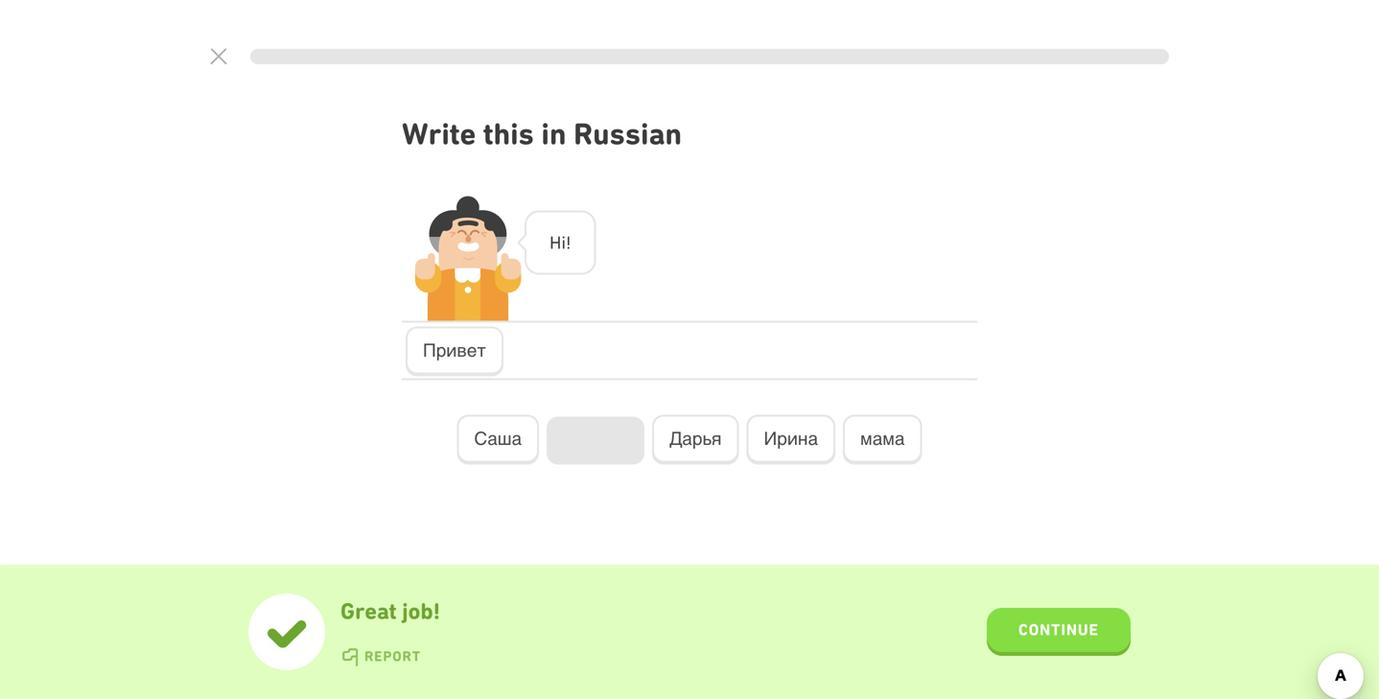 Task type: describe. For each thing, give the bounding box(es) containing it.
привет button
[[406, 327, 503, 376]]

саша
[[474, 428, 522, 449]]

write
[[402, 116, 476, 152]]

дарья
[[670, 428, 722, 449]]

write this in russian
[[402, 116, 682, 152]]

i
[[562, 232, 566, 253]]

in
[[541, 116, 567, 152]]

great job!
[[341, 598, 440, 625]]

мама
[[861, 428, 905, 449]]

ирина
[[764, 428, 818, 449]]

report
[[365, 648, 421, 665]]

russian
[[574, 116, 682, 152]]

ирина button
[[747, 415, 836, 465]]

continue button
[[987, 608, 1131, 656]]



Task type: locate. For each thing, give the bounding box(es) containing it.
h
[[550, 232, 562, 253]]

progress bar
[[250, 49, 1169, 64]]

great
[[341, 598, 397, 625]]

!
[[566, 232, 571, 253]]

h i !
[[550, 232, 571, 253]]

job!
[[402, 598, 440, 625]]

continue
[[1019, 620, 1099, 639]]

дарья button
[[652, 415, 739, 465]]

report button
[[341, 648, 421, 667]]

this
[[483, 116, 534, 152]]

привет
[[423, 340, 486, 361]]

мама button
[[843, 415, 922, 465]]

саша button
[[457, 415, 539, 465]]



Task type: vqa. For each thing, say whether or not it's contained in the screenshot.
Guidebook 'icon'
no



